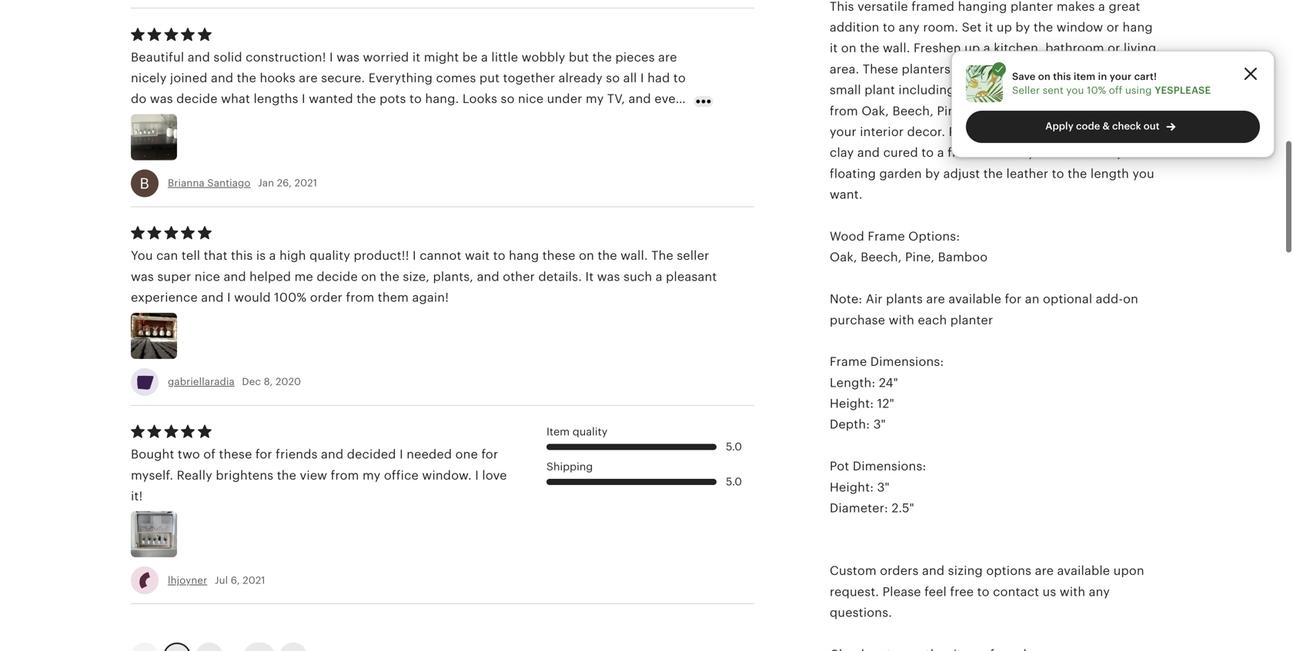 Task type: vqa. For each thing, say whether or not it's contained in the screenshot.
Frame
yes



Task type: describe. For each thing, give the bounding box(es) containing it.
yesplease
[[1155, 85, 1211, 96]]

pot dimensions: height: 3" diameter: 2.5"
[[830, 460, 926, 516]]

this inside you can tell that this is a high quality product!! i cannot wait to hang these on the wall. the seller was super nice and helped me decide on the size, plants, and other details. it was such a pleasant experience and i would 100% order from them again!
[[231, 249, 253, 263]]

frame dimensions: length: 24" height: 12" depth: 3"
[[830, 355, 944, 432]]

2 vertical spatial your
[[1116, 146, 1143, 160]]

i left would
[[227, 291, 231, 305]]

and up joined
[[188, 50, 210, 64]]

to right pots at the left top
[[409, 92, 422, 106]]

this inside save on this item in your cart! seller sent you 10% off using yesplease
[[1053, 71, 1071, 82]]

pine,
[[905, 251, 935, 265]]

i up the 'secure.'
[[329, 50, 333, 64]]

frame inside wood frame options: oak, beech, pine, bamboo
[[868, 230, 905, 244]]

hang inside this versatile framed hanging planter makes a great addition to any room. set it up by the window or hang it on the wall. freshen up a kitchen, bathroom or living area. these planters are designed to hold any kind of small plant including air plants and succulents. choose from oak, beech, pine or bamboo frames to match your interior decor. planters are made from polymer clay and cured to a firm finish.  style the look of your floating garden by adjust the leather to the length you want.
[[1123, 20, 1153, 34]]

and down all
[[629, 92, 651, 106]]

0 horizontal spatial up
[[965, 41, 980, 55]]

item
[[546, 426, 570, 438]]

i left wanted
[[302, 92, 305, 106]]

to right had
[[673, 71, 686, 85]]

10%
[[1087, 85, 1106, 96]]

order
[[310, 291, 343, 305]]

and inside the custom orders and sizing options are available upon request. please feel free to contact us with any questions.
[[922, 565, 945, 579]]

6,
[[231, 575, 240, 587]]

with inside 'note: air plants are available for an optional add-on purchase with each planter'
[[889, 313, 914, 327]]

cannot
[[420, 249, 461, 263]]

great
[[1109, 0, 1140, 13]]

it
[[585, 270, 594, 284]]

and left would
[[201, 291, 224, 305]]

frames
[[1035, 104, 1077, 118]]

you inside this versatile framed hanging planter makes a great addition to any room. set it up by the window or hang it on the wall. freshen up a kitchen, bathroom or living area. these planters are designed to hold any kind of small plant including air plants and succulents. choose from oak, beech, pine or bamboo frames to match your interior decor. planters are made from polymer clay and cured to a firm finish.  style the look of your floating garden by adjust the leather to the length you want.
[[1133, 167, 1154, 181]]

decide inside you can tell that this is a high quality product!! i cannot wait to hang these on the wall. the seller was super nice and helped me decide on the size, plants, and other details. it was such a pleasant experience and i would 100% order from them again!
[[317, 270, 358, 284]]

hang inside you can tell that this is a high quality product!! i cannot wait to hang these on the wall. the seller was super nice and helped me decide on the size, plants, and other details. it was such a pleasant experience and i would 100% order from them again!
[[509, 249, 539, 263]]

the right but
[[592, 50, 612, 64]]

every
[[655, 92, 687, 106]]

looks
[[462, 92, 497, 106]]

window
[[1057, 20, 1103, 34]]

wood
[[830, 230, 864, 244]]

height: inside "frame dimensions: length: 24" height: 12" depth: 3""
[[830, 397, 874, 411]]

shipping
[[546, 461, 593, 473]]

put
[[479, 71, 500, 85]]

me
[[294, 270, 313, 284]]

do
[[131, 92, 147, 106]]

purchase
[[830, 313, 885, 327]]

air
[[866, 293, 883, 306]]

interior
[[860, 125, 904, 139]]

0 vertical spatial by
[[1016, 20, 1030, 34]]

and down interior
[[857, 146, 880, 160]]

to down versatile
[[883, 20, 895, 34]]

and down solid
[[211, 71, 233, 85]]

already
[[559, 71, 603, 85]]

are up had
[[658, 50, 677, 64]]

succulents.
[[1043, 83, 1112, 97]]

with inside the custom orders and sizing options are available upon request. please feel free to contact us with any questions.
[[1060, 586, 1085, 599]]

0 vertical spatial any
[[899, 20, 920, 34]]

on inside the "beautiful and solid construction! i was worried it might be a little wobbly but the pieces are nicely joined and the hooks are secure. everything comes put together already so all i had to do was decide what lengths i wanted the pots to hang. looks so nice under my tv, and every guest has commented on it so far!"
[[268, 113, 284, 127]]

helped
[[250, 270, 291, 284]]

&
[[1103, 120, 1110, 132]]

to up code
[[1080, 104, 1092, 118]]

to down decor.
[[922, 146, 934, 160]]

the down look
[[1068, 167, 1087, 181]]

0 horizontal spatial for
[[255, 448, 272, 462]]

my inside the "beautiful and solid construction! i was worried it might be a little wobbly but the pieces are nicely joined and the hooks are secure. everything comes put together already so all i had to do was decide what lengths i wanted the pots to hang. looks so nice under my tv, and every guest has commented on it so far!"
[[586, 92, 604, 106]]

brightens
[[216, 469, 273, 483]]

cart!
[[1134, 71, 1157, 82]]

these inside you can tell that this is a high quality product!! i cannot wait to hang these on the wall. the seller was super nice and helped me decide on the size, plants, and other details. it was such a pleasant experience and i would 100% order from them again!
[[542, 249, 576, 263]]

but
[[569, 50, 589, 64]]

1 vertical spatial any
[[1081, 62, 1103, 76]]

other
[[503, 270, 535, 284]]

and down "wait"
[[477, 270, 499, 284]]

was right it
[[597, 270, 620, 284]]

item
[[1074, 71, 1096, 82]]

comes
[[436, 71, 476, 85]]

beech, inside this versatile framed hanging planter makes a great addition to any room. set it up by the window or hang it on the wall. freshen up a kitchen, bathroom or living area. these planters are designed to hold any kind of small plant including air plants and succulents. choose from oak, beech, pine or bamboo frames to match your interior decor. planters are made from polymer clay and cured to a firm finish.  style the look of your floating garden by adjust the leather to the length you want.
[[893, 104, 934, 118]]

planter inside 'note: air plants are available for an optional add-on purchase with each planter'
[[950, 313, 993, 327]]

planters
[[949, 125, 997, 139]]

to inside the custom orders and sizing options are available upon request. please feel free to contact us with any questions.
[[977, 586, 990, 599]]

myself.
[[131, 469, 173, 483]]

free
[[950, 586, 974, 599]]

contact
[[993, 586, 1039, 599]]

brianna
[[168, 178, 205, 189]]

frame inside "frame dimensions: length: 24" height: 12" depth: 3""
[[830, 355, 867, 369]]

freshen
[[914, 41, 961, 55]]

plants,
[[433, 270, 474, 284]]

it left might
[[412, 50, 420, 64]]

on inside save on this item in your cart! seller sent you 10% off using yesplease
[[1038, 71, 1051, 82]]

lengths
[[254, 92, 298, 106]]

an
[[1025, 293, 1040, 306]]

2 vertical spatial or
[[966, 104, 979, 118]]

including
[[899, 83, 955, 97]]

the
[[651, 249, 673, 263]]

are up "air"
[[954, 62, 973, 76]]

bamboo
[[982, 104, 1032, 118]]

from down small
[[830, 104, 858, 118]]

wall. inside this versatile framed hanging planter makes a great addition to any room. set it up by the window or hang it on the wall. freshen up a kitchen, bathroom or living area. these planters are designed to hold any kind of small plant including air plants and succulents. choose from oak, beech, pine or bamboo frames to match your interior decor. planters are made from polymer clay and cured to a firm finish.  style the look of your floating garden by adjust the leather to the length you want.
[[883, 41, 910, 55]]

want.
[[830, 188, 863, 202]]

0 vertical spatial of
[[1135, 62, 1147, 76]]

super
[[157, 270, 191, 284]]

1 vertical spatial 2021
[[243, 575, 265, 587]]

hooks
[[260, 71, 295, 85]]

cured
[[883, 146, 918, 160]]

apply
[[1046, 120, 1074, 132]]

decide inside the "beautiful and solid construction! i was worried it might be a little wobbly but the pieces are nicely joined and the hooks are secure. everything comes put together already so all i had to do was decide what lengths i wanted the pots to hang. looks so nice under my tv, and every guest has commented on it so far!"
[[176, 92, 218, 106]]

available inside 'note: air plants are available for an optional add-on purchase with each planter'
[[949, 293, 1001, 306]]

leather
[[1006, 167, 1049, 181]]

depth:
[[830, 418, 870, 432]]

finish.
[[975, 146, 1012, 160]]

makes
[[1057, 0, 1095, 13]]

far!
[[316, 113, 336, 127]]

100%
[[274, 291, 307, 305]]

wall. inside you can tell that this is a high quality product!! i cannot wait to hang these on the wall. the seller was super nice and helped me decide on the size, plants, and other details. it was such a pleasant experience and i would 100% order from them again!
[[621, 249, 648, 263]]

are inside the custom orders and sizing options are available upon request. please feel free to contact us with any questions.
[[1035, 565, 1054, 579]]

the up kitchen,
[[1034, 20, 1053, 34]]

24"
[[879, 376, 898, 390]]

a left "great"
[[1098, 0, 1105, 13]]

look
[[1072, 146, 1097, 160]]

together
[[503, 71, 555, 85]]

1 horizontal spatial for
[[481, 448, 498, 462]]

us
[[1043, 586, 1056, 599]]

bought
[[131, 448, 174, 462]]

0 vertical spatial so
[[606, 71, 620, 85]]

high
[[279, 249, 306, 263]]

was up the 'secure.'
[[337, 50, 360, 64]]

height: inside pot dimensions: height: 3" diameter: 2.5"
[[830, 481, 874, 495]]

and down save
[[1017, 83, 1040, 97]]

a right the is
[[269, 249, 276, 263]]

bamboo
[[938, 251, 988, 265]]

0 vertical spatial 2021
[[295, 178, 317, 189]]

wanted
[[309, 92, 353, 106]]

solid
[[214, 50, 242, 64]]

code
[[1076, 120, 1100, 132]]

the left look
[[1049, 146, 1068, 160]]

note:
[[830, 293, 862, 306]]

two
[[178, 448, 200, 462]]

for inside 'note: air plants are available for an optional add-on purchase with each planter'
[[1005, 293, 1022, 306]]

it up area.
[[830, 41, 838, 55]]

from up look
[[1060, 125, 1088, 139]]

nice inside the "beautiful and solid construction! i was worried it might be a little wobbly but the pieces are nicely joined and the hooks are secure. everything comes put together already so all i had to do was decide what lengths i wanted the pots to hang. looks so nice under my tv, and every guest has commented on it so far!"
[[518, 92, 544, 106]]

i right all
[[640, 71, 644, 85]]

and inside bought two of these for friends and decided i needed one for myself. really brightens the view from my office window. i love it!
[[321, 448, 344, 462]]

and up would
[[224, 270, 246, 284]]

on inside this versatile framed hanging planter makes a great addition to any room. set it up by the window or hang it on the wall. freshen up a kitchen, bathroom or living area. these planters are designed to hold any kind of small plant including air plants and succulents. choose from oak, beech, pine or bamboo frames to match your interior decor. planters are made from polymer clay and cured to a firm finish.  style the look of your floating garden by adjust the leather to the length you want.
[[841, 41, 857, 55]]

jan
[[258, 178, 274, 189]]

on inside 'note: air plants are available for an optional add-on purchase with each planter'
[[1123, 293, 1138, 306]]

the left pots at the left top
[[357, 92, 376, 106]]

these inside bought two of these for friends and decided i needed one for myself. really brightens the view from my office window. i love it!
[[219, 448, 252, 462]]

plants inside this versatile framed hanging planter makes a great addition to any room. set it up by the window or hang it on the wall. freshen up a kitchen, bathroom or living area. these planters are designed to hold any kind of small plant including air plants and succulents. choose from oak, beech, pine or bamboo frames to match your interior decor. planters are made from polymer clay and cured to a firm finish.  style the look of your floating garden by adjust the leather to the length you want.
[[977, 83, 1014, 97]]

hang.
[[425, 92, 459, 106]]

oak, inside wood frame options: oak, beech, pine, bamboo
[[830, 251, 857, 265]]

has
[[168, 113, 189, 127]]

joined
[[170, 71, 207, 85]]

everything
[[369, 71, 433, 85]]

using
[[1125, 85, 1152, 96]]

santiago
[[207, 178, 251, 189]]

item quality
[[546, 426, 608, 438]]

match
[[1096, 104, 1134, 118]]

bathroom
[[1045, 41, 1104, 55]]

note: air plants are available for an optional add-on purchase with each planter
[[830, 293, 1138, 327]]

1 horizontal spatial of
[[1101, 146, 1113, 160]]

from inside bought two of these for friends and decided i needed one for myself. really brightens the view from my office window. i love it!
[[331, 469, 359, 483]]

2 vertical spatial so
[[298, 113, 312, 127]]

beech, inside wood frame options: oak, beech, pine, bamboo
[[861, 251, 902, 265]]

to right leather
[[1052, 167, 1064, 181]]



Task type: locate. For each thing, give the bounding box(es) containing it.
custom orders and sizing options are available upon request. please feel free to contact us with any questions.
[[830, 565, 1144, 620]]

0 horizontal spatial by
[[925, 167, 940, 181]]

gabriellaradia dec 8, 2020
[[168, 377, 301, 388]]

1 horizontal spatial frame
[[868, 230, 905, 244]]

decide
[[176, 92, 218, 106], [317, 270, 358, 284]]

3" inside "frame dimensions: length: 24" height: 12" depth: 3""
[[873, 418, 886, 432]]

this
[[830, 0, 854, 13]]

the up these
[[860, 41, 879, 55]]

0 horizontal spatial my
[[363, 469, 381, 483]]

little
[[491, 50, 518, 64]]

0 horizontal spatial hang
[[509, 249, 539, 263]]

5.0 for item quality
[[726, 441, 742, 453]]

sizing
[[948, 565, 983, 579]]

for left an
[[1005, 293, 1022, 306]]

a right such
[[656, 270, 663, 284]]

or up kind
[[1108, 41, 1120, 55]]

worried
[[363, 50, 409, 64]]

1 horizontal spatial with
[[1060, 586, 1085, 599]]

on up sent at the right
[[1038, 71, 1051, 82]]

1 vertical spatial so
[[501, 92, 515, 106]]

3" inside pot dimensions: height: 3" diameter: 2.5"
[[877, 481, 890, 495]]

from right view
[[331, 469, 359, 483]]

0 horizontal spatial quality
[[310, 249, 350, 263]]

1 vertical spatial decide
[[317, 270, 358, 284]]

oak, down "plant"
[[862, 104, 889, 118]]

height: up diameter:
[[830, 481, 874, 495]]

oak, down wood at the right of page
[[830, 251, 857, 265]]

wall. up these
[[883, 41, 910, 55]]

it down lengths
[[287, 113, 295, 127]]

style
[[1015, 146, 1045, 160]]

on down lengths
[[268, 113, 284, 127]]

1 vertical spatial available
[[1057, 565, 1110, 579]]

you down item
[[1066, 85, 1084, 96]]

1 horizontal spatial oak,
[[862, 104, 889, 118]]

on down product!!
[[361, 270, 377, 284]]

feel
[[925, 586, 947, 599]]

of inside bought two of these for friends and decided i needed one for myself. really brightens the view from my office window. i love it!
[[203, 448, 216, 462]]

1 vertical spatial these
[[219, 448, 252, 462]]

planter
[[1011, 0, 1053, 13], [950, 313, 993, 327]]

wall.
[[883, 41, 910, 55], [621, 249, 648, 263]]

wall. up such
[[621, 249, 648, 263]]

my inside bought two of these for friends and decided i needed one for myself. really brightens the view from my office window. i love it!
[[363, 469, 381, 483]]

to left hold
[[1036, 62, 1048, 76]]

1 horizontal spatial nice
[[518, 92, 544, 106]]

all
[[623, 71, 637, 85]]

0 vertical spatial this
[[1053, 71, 1071, 82]]

1 vertical spatial wall.
[[621, 249, 648, 263]]

2 vertical spatial any
[[1089, 586, 1110, 599]]

living
[[1124, 41, 1156, 55]]

friends
[[276, 448, 318, 462]]

1 vertical spatial dimensions:
[[853, 460, 926, 474]]

dimensions: for 24"
[[870, 355, 944, 369]]

to inside you can tell that this is a high quality product!! i cannot wait to hang these on the wall. the seller was super nice and helped me decide on the size, plants, and other details. it was such a pleasant experience and i would 100% order from them again!
[[493, 249, 506, 263]]

0 horizontal spatial you
[[1066, 85, 1084, 96]]

2 horizontal spatial for
[[1005, 293, 1022, 306]]

apply code & check out
[[1046, 120, 1160, 132]]

choose
[[1115, 83, 1161, 97]]

would
[[234, 291, 271, 305]]

0 vertical spatial hang
[[1123, 20, 1153, 34]]

are up each
[[926, 293, 945, 306]]

2 horizontal spatial so
[[606, 71, 620, 85]]

wobbly
[[522, 50, 565, 64]]

plants right air
[[886, 293, 923, 306]]

0 vertical spatial up
[[997, 20, 1012, 34]]

out
[[1144, 120, 1160, 132]]

2021
[[295, 178, 317, 189], [243, 575, 265, 587]]

dimensions: for 3"
[[853, 460, 926, 474]]

are inside 'note: air plants are available for an optional add-on purchase with each planter'
[[926, 293, 945, 306]]

2 horizontal spatial of
[[1135, 62, 1147, 76]]

0 vertical spatial decide
[[176, 92, 218, 106]]

1 horizontal spatial hang
[[1123, 20, 1153, 34]]

available down bamboo
[[949, 293, 1001, 306]]

height: down the 'length:'
[[830, 397, 874, 411]]

0 vertical spatial 5.0
[[726, 441, 742, 453]]

decor.
[[907, 125, 945, 139]]

1 horizontal spatial 2021
[[295, 178, 317, 189]]

it right set
[[985, 20, 993, 34]]

request.
[[830, 586, 879, 599]]

i up office
[[400, 448, 403, 462]]

are down 'construction!'
[[299, 71, 318, 85]]

1 vertical spatial oak,
[[830, 251, 857, 265]]

with right 'us'
[[1060, 586, 1085, 599]]

1 vertical spatial your
[[830, 125, 857, 139]]

frame
[[868, 230, 905, 244], [830, 355, 867, 369]]

0 vertical spatial wall.
[[883, 41, 910, 55]]

a left firm
[[937, 146, 944, 160]]

air
[[958, 83, 974, 97]]

any inside the custom orders and sizing options are available upon request. please feel free to contact us with any questions.
[[1089, 586, 1110, 599]]

these
[[863, 62, 898, 76]]

sent
[[1043, 85, 1064, 96]]

of down living
[[1135, 62, 1147, 76]]

these
[[542, 249, 576, 263], [219, 448, 252, 462]]

kitchen,
[[994, 41, 1042, 55]]

for up 'brightens'
[[255, 448, 272, 462]]

view details of this review photo by lhjoyner image
[[131, 512, 177, 558]]

nice down together
[[518, 92, 544, 106]]

planter right each
[[950, 313, 993, 327]]

was down you
[[131, 270, 154, 284]]

0 horizontal spatial wall.
[[621, 249, 648, 263]]

1 vertical spatial planter
[[950, 313, 993, 327]]

0 vertical spatial these
[[542, 249, 576, 263]]

my down decided
[[363, 469, 381, 483]]

length:
[[830, 376, 876, 390]]

2 height: from the top
[[830, 481, 874, 495]]

1 vertical spatial my
[[363, 469, 381, 483]]

view details of this review photo by brianna santiago image
[[131, 114, 177, 160]]

the left the
[[598, 249, 617, 263]]

room.
[[923, 20, 958, 34]]

clay
[[830, 146, 854, 160]]

check
[[1112, 120, 1141, 132]]

nice down that
[[195, 270, 220, 284]]

office
[[384, 469, 419, 483]]

8,
[[264, 377, 273, 388]]

0 horizontal spatial these
[[219, 448, 252, 462]]

are down bamboo
[[1000, 125, 1019, 139]]

from left them
[[346, 291, 374, 305]]

hold
[[1051, 62, 1078, 76]]

planter inside this versatile framed hanging planter makes a great addition to any room. set it up by the window or hang it on the wall. freshen up a kitchen, bathroom or living area. these planters are designed to hold any kind of small plant including air plants and succulents. choose from oak, beech, pine or bamboo frames to match your interior decor. planters are made from polymer clay and cured to a firm finish.  style the look of your floating garden by adjust the leather to the length you want.
[[1011, 0, 1053, 13]]

optional
[[1043, 293, 1092, 306]]

a up designed
[[984, 41, 990, 55]]

for
[[1005, 293, 1022, 306], [255, 448, 272, 462], [481, 448, 498, 462]]

0 vertical spatial with
[[889, 313, 914, 327]]

lhjoyner link
[[168, 575, 207, 587]]

area.
[[830, 62, 859, 76]]

tell
[[182, 249, 200, 263]]

1 horizontal spatial by
[[1016, 20, 1030, 34]]

plants down designed
[[977, 83, 1014, 97]]

1 vertical spatial 5.0
[[726, 477, 742, 488]]

0 horizontal spatial plants
[[886, 293, 923, 306]]

by
[[1016, 20, 1030, 34], [925, 167, 940, 181]]

a
[[1098, 0, 1105, 13], [984, 41, 990, 55], [481, 50, 488, 64], [937, 146, 944, 160], [269, 249, 276, 263], [656, 270, 663, 284]]

of up length
[[1101, 146, 1113, 160]]

your up "off" at the right of the page
[[1110, 71, 1132, 82]]

0 horizontal spatial decide
[[176, 92, 218, 106]]

1 height: from the top
[[830, 397, 874, 411]]

of right two
[[203, 448, 216, 462]]

you right length
[[1133, 167, 1154, 181]]

from inside you can tell that this is a high quality product!! i cannot wait to hang these on the wall. the seller was super nice and helped me decide on the size, plants, and other details. it was such a pleasant experience and i would 100% order from them again!
[[346, 291, 374, 305]]

0 horizontal spatial frame
[[830, 355, 867, 369]]

love
[[482, 469, 507, 483]]

dimensions: up 24"
[[870, 355, 944, 369]]

off
[[1109, 85, 1123, 96]]

might
[[424, 50, 459, 64]]

0 vertical spatial quality
[[310, 249, 350, 263]]

1 vertical spatial you
[[1133, 167, 1154, 181]]

these up details.
[[542, 249, 576, 263]]

wood frame options: oak, beech, pine, bamboo
[[830, 230, 988, 265]]

save
[[1012, 71, 1036, 82]]

decide up order
[[317, 270, 358, 284]]

so left all
[[606, 71, 620, 85]]

up down set
[[965, 41, 980, 55]]

0 horizontal spatial planter
[[950, 313, 993, 327]]

0 vertical spatial frame
[[868, 230, 905, 244]]

quality up me
[[310, 249, 350, 263]]

1 vertical spatial plants
[[886, 293, 923, 306]]

hanging
[[958, 0, 1007, 13]]

up up kitchen,
[[997, 20, 1012, 34]]

1 horizontal spatial plants
[[977, 83, 1014, 97]]

0 vertical spatial oak,
[[862, 104, 889, 118]]

on up area.
[[841, 41, 857, 55]]

1 vertical spatial of
[[1101, 146, 1113, 160]]

each
[[918, 313, 947, 327]]

the down finish.
[[983, 167, 1003, 181]]

beech,
[[893, 104, 934, 118], [861, 251, 902, 265]]

please
[[883, 586, 921, 599]]

0 vertical spatial nice
[[518, 92, 544, 106]]

decide down joined
[[176, 92, 218, 106]]

are
[[658, 50, 677, 64], [954, 62, 973, 76], [299, 71, 318, 85], [1000, 125, 1019, 139], [926, 293, 945, 306], [1035, 565, 1054, 579]]

1 horizontal spatial up
[[997, 20, 1012, 34]]

dimensions: inside pot dimensions: height: 3" diameter: 2.5"
[[853, 460, 926, 474]]

1 horizontal spatial available
[[1057, 565, 1110, 579]]

plants inside 'note: air plants are available for an optional add-on purchase with each planter'
[[886, 293, 923, 306]]

1 vertical spatial frame
[[830, 355, 867, 369]]

1 horizontal spatial planter
[[1011, 0, 1053, 13]]

you inside save on this item in your cart! seller sent you 10% off using yesplease
[[1066, 85, 1084, 96]]

the inside bought two of these for friends and decided i needed one for myself. really brightens the view from my office window. i love it!
[[277, 469, 296, 483]]

small
[[830, 83, 861, 97]]

nice
[[518, 92, 544, 106], [195, 270, 220, 284]]

0 vertical spatial you
[[1066, 85, 1084, 96]]

beautiful
[[131, 50, 184, 64]]

0 vertical spatial planter
[[1011, 0, 1053, 13]]

for up "love" in the left bottom of the page
[[481, 448, 498, 462]]

0 vertical spatial height:
[[830, 397, 874, 411]]

26,
[[277, 178, 292, 189]]

pleasant
[[666, 270, 717, 284]]

a inside the "beautiful and solid construction! i was worried it might be a little wobbly but the pieces are nicely joined and the hooks are secure. everything comes put together already so all i had to do was decide what lengths i wanted the pots to hang. looks so nice under my tv, and every guest has commented on it so far!"
[[481, 50, 488, 64]]

is
[[256, 249, 266, 263]]

1 horizontal spatial quality
[[573, 426, 608, 438]]

questions.
[[830, 607, 892, 620]]

0 vertical spatial beech,
[[893, 104, 934, 118]]

any right 'us'
[[1089, 586, 1110, 599]]

1 horizontal spatial you
[[1133, 167, 1154, 181]]

i up size,
[[413, 249, 416, 263]]

0 horizontal spatial with
[[889, 313, 914, 327]]

apply code & check out link
[[966, 111, 1260, 143]]

1 vertical spatial height:
[[830, 481, 874, 495]]

0 horizontal spatial of
[[203, 448, 216, 462]]

dimensions: inside "frame dimensions: length: 24" height: 12" depth: 3""
[[870, 355, 944, 369]]

1 vertical spatial with
[[1060, 586, 1085, 599]]

3"
[[873, 418, 886, 432], [877, 481, 890, 495]]

0 horizontal spatial oak,
[[830, 251, 857, 265]]

these up 'brightens'
[[219, 448, 252, 462]]

was right do
[[150, 92, 173, 106]]

1 5.0 from the top
[[726, 441, 742, 453]]

1 horizontal spatial these
[[542, 249, 576, 263]]

1 vertical spatial this
[[231, 249, 253, 263]]

really
[[177, 469, 212, 483]]

this left the is
[[231, 249, 253, 263]]

the up what
[[237, 71, 256, 85]]

frame up the 'length:'
[[830, 355, 867, 369]]

0 vertical spatial 3"
[[873, 418, 886, 432]]

i left "love" in the left bottom of the page
[[475, 469, 479, 483]]

had
[[647, 71, 670, 85]]

0 vertical spatial dimensions:
[[870, 355, 944, 369]]

planter up kitchen,
[[1011, 0, 1053, 13]]

this versatile framed hanging planter makes a great addition to any room. set it up by the window or hang it on the wall. freshen up a kitchen, bathroom or living area. these planters are designed to hold any kind of small plant including air plants and succulents. choose from oak, beech, pine or bamboo frames to match your interior decor. planters are made from polymer clay and cured to a firm finish.  style the look of your floating garden by adjust the leather to the length you want.
[[830, 0, 1161, 202]]

2 vertical spatial of
[[203, 448, 216, 462]]

1 vertical spatial by
[[925, 167, 940, 181]]

made
[[1023, 125, 1056, 139]]

so left far!
[[298, 113, 312, 127]]

details.
[[538, 270, 582, 284]]

this up sent at the right
[[1053, 71, 1071, 82]]

to right "wait"
[[493, 249, 506, 263]]

5.0 for shipping
[[726, 477, 742, 488]]

0 vertical spatial your
[[1110, 71, 1132, 82]]

available inside the custom orders and sizing options are available upon request. please feel free to contact us with any questions.
[[1057, 565, 1110, 579]]

nice inside you can tell that this is a high quality product!! i cannot wait to hang these on the wall. the seller was super nice and helped me decide on the size, plants, and other details. it was such a pleasant experience and i would 100% order from them again!
[[195, 270, 220, 284]]

pieces
[[615, 50, 655, 64]]

0 horizontal spatial 2021
[[243, 575, 265, 587]]

pine
[[937, 104, 963, 118]]

options
[[986, 565, 1032, 579]]

be
[[462, 50, 478, 64]]

0 vertical spatial or
[[1107, 20, 1119, 34]]

versatile
[[858, 0, 908, 13]]

5.0
[[726, 441, 742, 453], [726, 477, 742, 488]]

2.5"
[[892, 502, 914, 516]]

tv,
[[607, 92, 625, 106]]

2021 right the 6,
[[243, 575, 265, 587]]

and
[[188, 50, 210, 64], [211, 71, 233, 85], [1017, 83, 1040, 97], [629, 92, 651, 106], [857, 146, 880, 160], [224, 270, 246, 284], [477, 270, 499, 284], [201, 291, 224, 305], [321, 448, 344, 462], [922, 565, 945, 579]]

0 horizontal spatial nice
[[195, 270, 220, 284]]

so right the looks
[[501, 92, 515, 106]]

set
[[962, 20, 982, 34]]

the up them
[[380, 270, 399, 284]]

are up 'us'
[[1035, 565, 1054, 579]]

0 vertical spatial my
[[586, 92, 604, 106]]

1 horizontal spatial my
[[586, 92, 604, 106]]

one
[[455, 448, 478, 462]]

with left each
[[889, 313, 914, 327]]

or up planters
[[966, 104, 979, 118]]

so
[[606, 71, 620, 85], [501, 92, 515, 106], [298, 113, 312, 127]]

1 vertical spatial 3"
[[877, 481, 890, 495]]

save on this item in your cart! seller sent you 10% off using yesplease
[[1012, 71, 1211, 96]]

any down "framed"
[[899, 20, 920, 34]]

the
[[1034, 20, 1053, 34], [860, 41, 879, 55], [592, 50, 612, 64], [237, 71, 256, 85], [357, 92, 376, 106], [1049, 146, 1068, 160], [983, 167, 1003, 181], [1068, 167, 1087, 181], [598, 249, 617, 263], [380, 270, 399, 284], [277, 469, 296, 483]]

add-
[[1096, 293, 1123, 306]]

0 vertical spatial available
[[949, 293, 1001, 306]]

beech, left pine, at top right
[[861, 251, 902, 265]]

2021 right 26,
[[295, 178, 317, 189]]

2 5.0 from the top
[[726, 477, 742, 488]]

orders
[[880, 565, 919, 579]]

your inside save on this item in your cart! seller sent you 10% off using yesplease
[[1110, 71, 1132, 82]]

1 vertical spatial quality
[[573, 426, 608, 438]]

on up it
[[579, 249, 594, 263]]

on right optional
[[1123, 293, 1138, 306]]

1 vertical spatial beech,
[[861, 251, 902, 265]]

my left "tv,"
[[586, 92, 604, 106]]

quality right item
[[573, 426, 608, 438]]

view details of this review photo by gabriellaradia image
[[131, 313, 177, 359]]

oak, inside this versatile framed hanging planter makes a great addition to any room. set it up by the window or hang it on the wall. freshen up a kitchen, bathroom or living area. these planters are designed to hold any kind of small plant including air plants and succulents. choose from oak, beech, pine or bamboo frames to match your interior decor. planters are made from polymer clay and cured to a firm finish.  style the look of your floating garden by adjust the leather to the length you want.
[[862, 104, 889, 118]]

quality inside you can tell that this is a high quality product!! i cannot wait to hang these on the wall. the seller was super nice and helped me decide on the size, plants, and other details. it was such a pleasant experience and i would 100% order from them again!
[[310, 249, 350, 263]]

1 vertical spatial or
[[1108, 41, 1120, 55]]

beautiful and solid construction! i was worried it might be a little wobbly but the pieces are nicely joined and the hooks are secure. everything comes put together already so all i had to do was decide what lengths i wanted the pots to hang. looks so nice under my tv, and every guest has commented on it so far!
[[131, 50, 687, 127]]

designed
[[976, 62, 1032, 76]]

1 horizontal spatial so
[[501, 92, 515, 106]]

hang up living
[[1123, 20, 1153, 34]]

1 horizontal spatial this
[[1053, 71, 1071, 82]]

0 horizontal spatial this
[[231, 249, 253, 263]]

polymer
[[1092, 125, 1141, 139]]

0 horizontal spatial available
[[949, 293, 1001, 306]]

1 vertical spatial up
[[965, 41, 980, 55]]

1 horizontal spatial decide
[[317, 270, 358, 284]]



